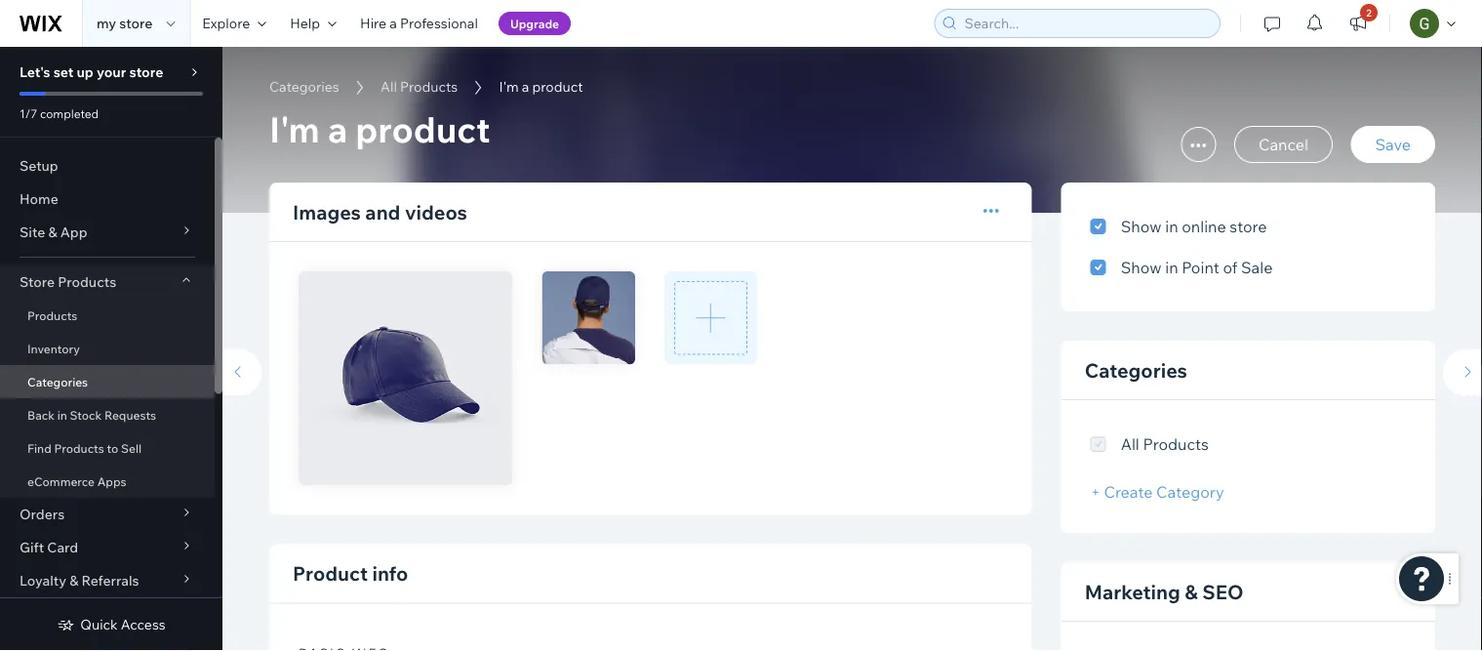 Task type: describe. For each thing, give the bounding box(es) containing it.
requests
[[104, 408, 156, 422]]

all inside all products "link"
[[381, 78, 397, 95]]

products up category
[[1143, 434, 1209, 454]]

store products button
[[0, 266, 215, 299]]

1 vertical spatial i'm a product
[[269, 106, 490, 151]]

0 horizontal spatial a
[[328, 106, 348, 151]]

set
[[53, 63, 74, 81]]

sale
[[1242, 258, 1273, 277]]

category
[[1157, 482, 1225, 502]]

back in stock requests link
[[0, 398, 215, 431]]

back in stock requests
[[27, 408, 156, 422]]

inventory link
[[0, 332, 215, 365]]

products up ecommerce apps
[[54, 441, 104, 455]]

store inside i'm a product 'form'
[[1230, 217, 1268, 236]]

1 vertical spatial all
[[1121, 434, 1140, 454]]

1 vertical spatial a
[[522, 78, 529, 95]]

product info
[[293, 561, 408, 586]]

Search... field
[[959, 10, 1214, 37]]

gift
[[20, 539, 44, 556]]

save button
[[1352, 126, 1436, 163]]

2 button
[[1337, 0, 1380, 47]]

orders
[[20, 506, 65, 523]]

upgrade
[[510, 16, 559, 31]]

images
[[293, 200, 361, 224]]

show in point of sale
[[1121, 258, 1273, 277]]

videos
[[405, 200, 467, 224]]

1 vertical spatial categories link
[[0, 365, 215, 398]]

ecommerce apps link
[[0, 465, 215, 498]]

gift card
[[20, 539, 78, 556]]

hire a professional
[[360, 15, 478, 32]]

your
[[97, 63, 126, 81]]

marketing
[[1085, 579, 1181, 604]]

cancel button
[[1235, 126, 1333, 163]]

orders button
[[0, 498, 215, 531]]

1/7
[[20, 106, 37, 121]]

point
[[1182, 258, 1220, 277]]

site & app button
[[0, 216, 215, 249]]

0 vertical spatial i'm
[[499, 78, 519, 95]]

in for stock
[[57, 408, 67, 422]]

+
[[1091, 482, 1101, 502]]

categories inside sidebar 'element'
[[27, 374, 88, 389]]

show for show in point of sale
[[1121, 258, 1162, 277]]

find
[[27, 441, 51, 455]]

my
[[97, 15, 116, 32]]

1 horizontal spatial categories
[[269, 78, 339, 95]]

and
[[365, 200, 401, 224]]

professional
[[400, 15, 478, 32]]

all products inside "link"
[[381, 78, 458, 95]]

completed
[[40, 106, 99, 121]]

i'm a product form
[[213, 47, 1483, 651]]

1 horizontal spatial all products
[[1121, 434, 1209, 454]]

apps
[[97, 474, 126, 489]]

products link
[[0, 299, 215, 332]]

& for marketing
[[1185, 579, 1198, 604]]

to
[[107, 441, 118, 455]]

access
[[121, 616, 166, 633]]

products inside popup button
[[58, 273, 116, 290]]

loyalty & referrals
[[20, 572, 139, 589]]

ecommerce apps
[[27, 474, 126, 489]]



Task type: locate. For each thing, give the bounding box(es) containing it.
+ create category button
[[1091, 482, 1225, 502]]

inventory
[[27, 341, 80, 356]]

1 horizontal spatial all
[[1121, 434, 1140, 454]]

product down the upgrade button on the top of the page
[[532, 78, 583, 95]]

2 horizontal spatial a
[[522, 78, 529, 95]]

setup link
[[0, 149, 215, 183]]

show left point
[[1121, 258, 1162, 277]]

0 horizontal spatial &
[[48, 224, 57, 241]]

0 vertical spatial all
[[381, 78, 397, 95]]

all products up + create category button
[[1121, 434, 1209, 454]]

1 horizontal spatial categories link
[[260, 77, 349, 97]]

& inside loyalty & referrals dropdown button
[[69, 572, 78, 589]]

0 horizontal spatial i'm
[[269, 106, 320, 151]]

2 show from the top
[[1121, 258, 1162, 277]]

a up the images
[[328, 106, 348, 151]]

in
[[1166, 217, 1179, 236], [1166, 258, 1179, 277], [57, 408, 67, 422]]

a
[[390, 15, 397, 32], [522, 78, 529, 95], [328, 106, 348, 151]]

1 horizontal spatial &
[[69, 572, 78, 589]]

categories link inside i'm a product 'form'
[[260, 77, 349, 97]]

my store
[[97, 15, 153, 32]]

show for show in online store
[[1121, 217, 1162, 236]]

all products down hire a professional link on the top left
[[381, 78, 458, 95]]

referrals
[[82, 572, 139, 589]]

1 vertical spatial store
[[129, 63, 163, 81]]

0 vertical spatial a
[[390, 15, 397, 32]]

find products to sell link
[[0, 431, 215, 465]]

categories link down help
[[260, 77, 349, 97]]

home
[[20, 190, 58, 207]]

0 vertical spatial store
[[119, 15, 153, 32]]

&
[[48, 224, 57, 241], [69, 572, 78, 589], [1185, 579, 1198, 604]]

loyalty
[[20, 572, 66, 589]]

all
[[381, 78, 397, 95], [1121, 434, 1140, 454]]

2 vertical spatial a
[[328, 106, 348, 151]]

in left online in the top right of the page
[[1166, 217, 1179, 236]]

1 vertical spatial i'm
[[269, 106, 320, 151]]

product
[[293, 561, 368, 586]]

& for site
[[48, 224, 57, 241]]

store right the my
[[119, 15, 153, 32]]

back
[[27, 408, 55, 422]]

show
[[1121, 217, 1162, 236], [1121, 258, 1162, 277]]

products up products link
[[58, 273, 116, 290]]

categories
[[269, 78, 339, 95], [1085, 358, 1188, 382], [27, 374, 88, 389]]

up
[[77, 63, 94, 81]]

in inside sidebar 'element'
[[57, 408, 67, 422]]

2 horizontal spatial categories
[[1085, 358, 1188, 382]]

show left online in the top right of the page
[[1121, 217, 1162, 236]]

0 vertical spatial categories link
[[260, 77, 349, 97]]

home link
[[0, 183, 215, 216]]

all up create
[[1121, 434, 1140, 454]]

store
[[20, 273, 55, 290]]

products down hire a professional link on the top left
[[400, 78, 458, 95]]

sell
[[121, 441, 142, 455]]

sidebar element
[[0, 47, 223, 651]]

all down hire
[[381, 78, 397, 95]]

0 vertical spatial all products
[[381, 78, 458, 95]]

0 vertical spatial i'm a product
[[499, 78, 583, 95]]

in left point
[[1166, 258, 1179, 277]]

& inside site & app popup button
[[48, 224, 57, 241]]

info
[[372, 561, 408, 586]]

online
[[1182, 217, 1227, 236]]

find products to sell
[[27, 441, 142, 455]]

store right your
[[129, 63, 163, 81]]

save
[[1376, 135, 1412, 154]]

seo
[[1203, 579, 1244, 604]]

2 horizontal spatial &
[[1185, 579, 1198, 604]]

categories link
[[260, 77, 349, 97], [0, 365, 215, 398]]

0 vertical spatial in
[[1166, 217, 1179, 236]]

create
[[1104, 482, 1153, 502]]

i'm a product down all products "link"
[[269, 106, 490, 151]]

products
[[400, 78, 458, 95], [58, 273, 116, 290], [27, 308, 78, 323], [1143, 434, 1209, 454], [54, 441, 104, 455]]

i'm a product
[[499, 78, 583, 95], [269, 106, 490, 151]]

images and videos
[[293, 200, 467, 224]]

let's
[[20, 63, 50, 81]]

0 horizontal spatial categories
[[27, 374, 88, 389]]

1 vertical spatial product
[[356, 106, 490, 151]]

2
[[1367, 6, 1372, 19]]

& right the loyalty
[[69, 572, 78, 589]]

upgrade button
[[499, 12, 571, 35]]

setup
[[20, 157, 58, 174]]

0 horizontal spatial i'm a product
[[269, 106, 490, 151]]

products inside "link"
[[400, 78, 458, 95]]

categories link up back in stock requests
[[0, 365, 215, 398]]

all products
[[381, 78, 458, 95], [1121, 434, 1209, 454]]

gift card button
[[0, 531, 215, 564]]

1 horizontal spatial a
[[390, 15, 397, 32]]

0 vertical spatial product
[[532, 78, 583, 95]]

in for online
[[1166, 217, 1179, 236]]

stock
[[70, 408, 102, 422]]

product down all products "link"
[[356, 106, 490, 151]]

0 horizontal spatial all
[[381, 78, 397, 95]]

2 vertical spatial in
[[57, 408, 67, 422]]

& left seo
[[1185, 579, 1198, 604]]

of
[[1224, 258, 1238, 277]]

& inside i'm a product 'form'
[[1185, 579, 1198, 604]]

loyalty & referrals button
[[0, 564, 215, 597]]

0 horizontal spatial product
[[356, 106, 490, 151]]

+ create category
[[1091, 482, 1225, 502]]

1 horizontal spatial i'm a product
[[499, 78, 583, 95]]

in right the back
[[57, 408, 67, 422]]

quick
[[80, 616, 118, 633]]

help button
[[278, 0, 349, 47]]

site
[[20, 224, 45, 241]]

1/7 completed
[[20, 106, 99, 121]]

in for point
[[1166, 258, 1179, 277]]

0 vertical spatial show
[[1121, 217, 1162, 236]]

quick access button
[[57, 616, 166, 634]]

marketing & seo
[[1085, 579, 1244, 604]]

card
[[47, 539, 78, 556]]

let's set up your store
[[20, 63, 163, 81]]

1 vertical spatial in
[[1166, 258, 1179, 277]]

1 vertical spatial show
[[1121, 258, 1162, 277]]

hire
[[360, 15, 387, 32]]

show in online store
[[1121, 217, 1268, 236]]

2 vertical spatial store
[[1230, 217, 1268, 236]]

1 show from the top
[[1121, 217, 1162, 236]]

i'm up the images
[[269, 106, 320, 151]]

help
[[290, 15, 320, 32]]

app
[[60, 224, 87, 241]]

store up "sale"
[[1230, 217, 1268, 236]]

all products link
[[371, 77, 468, 97]]

1 horizontal spatial product
[[532, 78, 583, 95]]

0 horizontal spatial all products
[[381, 78, 458, 95]]

product
[[532, 78, 583, 95], [356, 106, 490, 151]]

i'm
[[499, 78, 519, 95], [269, 106, 320, 151]]

explore
[[202, 15, 250, 32]]

0 horizontal spatial categories link
[[0, 365, 215, 398]]

quick access
[[80, 616, 166, 633]]

products up inventory
[[27, 308, 78, 323]]

ecommerce
[[27, 474, 95, 489]]

cancel
[[1259, 135, 1309, 154]]

& right site
[[48, 224, 57, 241]]

1 horizontal spatial i'm
[[499, 78, 519, 95]]

a right hire
[[390, 15, 397, 32]]

store inside sidebar 'element'
[[129, 63, 163, 81]]

site & app
[[20, 224, 87, 241]]

& for loyalty
[[69, 572, 78, 589]]

hire a professional link
[[349, 0, 490, 47]]

1 vertical spatial all products
[[1121, 434, 1209, 454]]

i'm down upgrade
[[499, 78, 519, 95]]

store products
[[20, 273, 116, 290]]

a down the upgrade button on the top of the page
[[522, 78, 529, 95]]

i'm a product down the upgrade button on the top of the page
[[499, 78, 583, 95]]



Task type: vqa. For each thing, say whether or not it's contained in the screenshot.
Hire at the top of the page
yes



